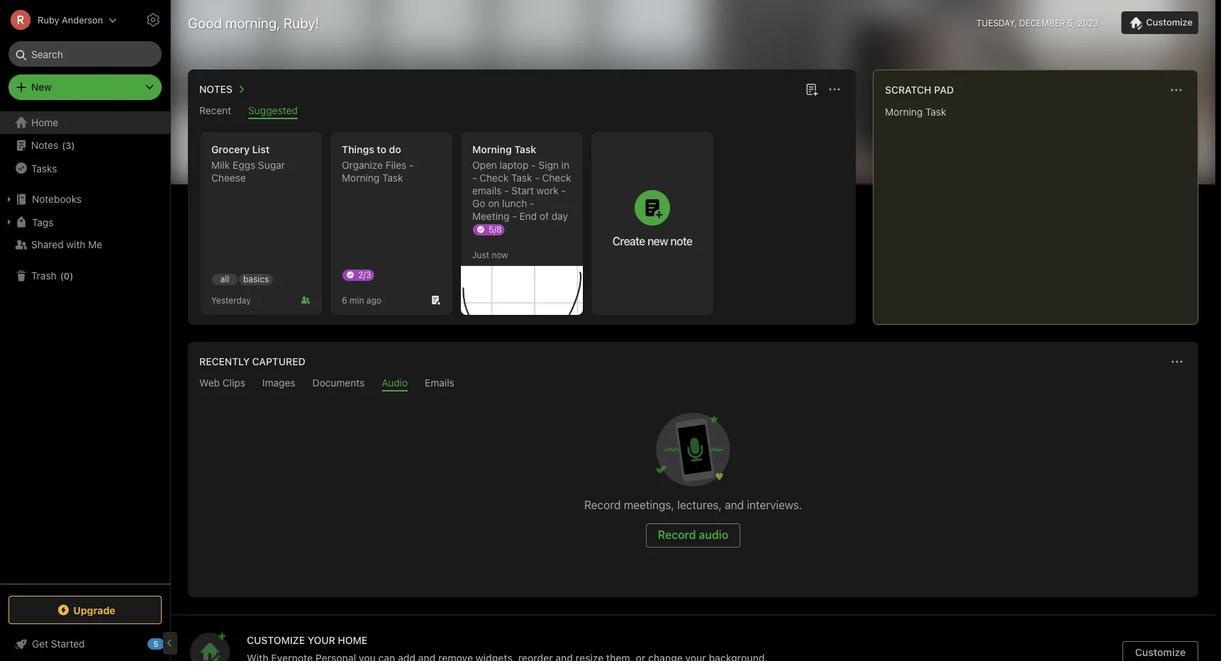 Task type: locate. For each thing, give the bounding box(es) containing it.
shared with me link
[[0, 233, 170, 256]]

audio
[[382, 377, 408, 389]]

Account field
[[0, 6, 117, 34]]

start
[[512, 185, 534, 196]]

ruby anderson
[[38, 15, 103, 25]]

recent
[[199, 105, 231, 116]]

record audio
[[658, 528, 729, 542]]

audio tab
[[382, 377, 408, 392]]

just
[[472, 250, 489, 260]]

scratch
[[885, 84, 932, 96]]

record left "meetings,"
[[584, 498, 621, 512]]

( inside trash ( 0 )
[[60, 270, 64, 281]]

- right files
[[409, 159, 414, 171]]

note
[[671, 234, 692, 248]]

notes button
[[196, 81, 250, 98]]

notebooks
[[32, 193, 82, 205]]

1 vertical spatial (
[[60, 270, 64, 281]]

documents
[[312, 377, 365, 389]]

customize your home
[[247, 634, 367, 646]]

task
[[514, 144, 536, 155], [382, 172, 403, 184], [511, 172, 532, 184]]

morning inside morning task open laptop - sign in - check task - check emails - start work - go on lunch - meeting - end of day
[[472, 144, 512, 155]]

shared
[[31, 239, 64, 250]]

customize
[[247, 634, 305, 646]]

0 vertical spatial customize
[[1146, 17, 1193, 27]]

0 vertical spatial (
[[62, 140, 65, 151]]

milk
[[211, 159, 230, 171]]

started
[[51, 638, 85, 650]]

meetings,
[[624, 498, 674, 512]]

0 vertical spatial morning
[[472, 144, 512, 155]]

captured
[[252, 356, 305, 367]]

0 horizontal spatial morning
[[342, 172, 380, 184]]

work
[[537, 185, 559, 196]]

1 tab list from the top
[[191, 105, 853, 119]]

ruby!
[[284, 14, 319, 31]]

tuesday, december 5, 2023
[[977, 18, 1099, 28]]

tab list for notes
[[191, 105, 853, 119]]

notes for notes
[[199, 83, 233, 95]]

1 vertical spatial morning
[[342, 172, 380, 184]]

home
[[338, 634, 367, 646]]

1 vertical spatial customize
[[1135, 646, 1186, 658]]

( for trash
[[60, 270, 64, 281]]

tree
[[0, 111, 170, 583]]

2 tab list from the top
[[191, 377, 1196, 392]]

customize
[[1146, 17, 1193, 27], [1135, 646, 1186, 658]]

things to do organize files - morning task
[[342, 144, 414, 184]]

customize button
[[1122, 11, 1199, 34], [1123, 641, 1199, 661]]

None search field
[[18, 41, 152, 67]]

task inside things to do organize files - morning task
[[382, 172, 403, 184]]

0 vertical spatial tab list
[[191, 105, 853, 119]]

( for notes
[[62, 140, 65, 151]]

task up the start
[[511, 172, 532, 184]]

Help and Learning task checklist field
[[0, 633, 170, 655]]

more actions field for scratch pad
[[1167, 80, 1187, 100]]

on
[[488, 198, 500, 209]]

( inside the notes ( 3 )
[[62, 140, 65, 151]]

0 horizontal spatial notes
[[31, 139, 58, 151]]

5
[[154, 639, 159, 649]]

all
[[220, 274, 229, 284]]

0 horizontal spatial record
[[584, 498, 621, 512]]

0 vertical spatial )
[[71, 140, 75, 151]]

your
[[308, 634, 335, 646]]

expand notebooks image
[[4, 194, 15, 205]]

) right trash
[[70, 270, 73, 281]]

- down open
[[472, 172, 477, 184]]

morning inside things to do organize files - morning task
[[342, 172, 380, 184]]

shared with me
[[31, 239, 102, 250]]

1 vertical spatial record
[[658, 528, 696, 542]]

morning down organize
[[342, 172, 380, 184]]

1 horizontal spatial record
[[658, 528, 696, 542]]

1 horizontal spatial morning
[[472, 144, 512, 155]]

tab list containing web clips
[[191, 377, 1196, 392]]

click to collapse image
[[165, 635, 176, 652]]

2 check from the left
[[542, 172, 571, 184]]

notes down home
[[31, 139, 58, 151]]

Start writing… text field
[[885, 106, 1197, 313]]

notes up the recent
[[199, 83, 233, 95]]

just now
[[472, 250, 508, 260]]

record down record meetings, lectures, and interviews.
[[658, 528, 696, 542]]

record meetings, lectures, and interviews.
[[584, 498, 802, 512]]

check down sign
[[542, 172, 571, 184]]

) down home link
[[71, 140, 75, 151]]

0 vertical spatial notes
[[199, 83, 233, 95]]

( down home link
[[62, 140, 65, 151]]

basics
[[243, 274, 269, 284]]

thumbnail image
[[461, 266, 583, 315]]

1 vertical spatial customize button
[[1123, 641, 1199, 661]]

notes inside button
[[199, 83, 233, 95]]

) for notes
[[71, 140, 75, 151]]

record inside button
[[658, 528, 696, 542]]

1 check from the left
[[480, 172, 509, 184]]

now
[[492, 250, 508, 260]]

interviews.
[[747, 498, 802, 512]]

0 vertical spatial more actions image
[[826, 81, 843, 98]]

morning
[[472, 144, 512, 155], [342, 172, 380, 184]]

morning up open
[[472, 144, 512, 155]]

go
[[472, 198, 485, 209]]

web
[[199, 377, 220, 389]]

- down lunch
[[512, 210, 517, 222]]

1 vertical spatial tab list
[[191, 377, 1196, 392]]

trash
[[31, 270, 57, 282]]

More actions field
[[825, 79, 845, 99], [1167, 80, 1187, 100], [1167, 352, 1187, 372]]

morning,
[[225, 14, 280, 31]]

get
[[32, 638, 48, 650]]

1 horizontal spatial more actions image
[[1169, 353, 1186, 370]]

suggested
[[248, 105, 298, 116]]

task down files
[[382, 172, 403, 184]]

(
[[62, 140, 65, 151], [60, 270, 64, 281]]

min
[[350, 295, 364, 305]]

-
[[409, 159, 414, 171], [531, 159, 536, 171], [472, 172, 477, 184], [535, 172, 540, 184], [504, 185, 509, 196], [561, 185, 566, 196], [530, 198, 534, 209], [512, 210, 517, 222]]

- up end
[[530, 198, 534, 209]]

0 horizontal spatial more actions image
[[826, 81, 843, 98]]

tab list
[[191, 105, 853, 119], [191, 377, 1196, 392]]

grocery
[[211, 144, 250, 155]]

trash ( 0 )
[[31, 270, 73, 282]]

notebooks link
[[0, 188, 170, 211]]

check up emails
[[480, 172, 509, 184]]

grocery list milk eggs sugar cheese
[[211, 144, 285, 184]]

notes
[[199, 83, 233, 95], [31, 139, 58, 151]]

1 horizontal spatial check
[[542, 172, 571, 184]]

recent tab
[[199, 105, 231, 119]]

0 vertical spatial record
[[584, 498, 621, 512]]

more actions image
[[826, 81, 843, 98], [1169, 353, 1186, 370]]

more actions image
[[1168, 82, 1185, 99]]

tasks button
[[0, 157, 170, 179]]

1 vertical spatial notes
[[31, 139, 58, 151]]

0 horizontal spatial check
[[480, 172, 509, 184]]

check
[[480, 172, 509, 184], [542, 172, 571, 184]]

( right trash
[[60, 270, 64, 281]]

1 horizontal spatial notes
[[199, 83, 233, 95]]

1 vertical spatial )
[[70, 270, 73, 281]]

tab list containing recent
[[191, 105, 853, 119]]

) inside trash ( 0 )
[[70, 270, 73, 281]]

new
[[31, 81, 52, 93]]

of
[[540, 210, 549, 222]]

record
[[584, 498, 621, 512], [658, 528, 696, 542]]

5/8
[[489, 224, 502, 234]]

) inside the notes ( 3 )
[[71, 140, 75, 151]]

organize
[[342, 159, 383, 171]]

more actions field for recently captured
[[1167, 352, 1187, 372]]



Task type: vqa. For each thing, say whether or not it's contained in the screenshot.
Always open external files option
no



Task type: describe. For each thing, give the bounding box(es) containing it.
- inside things to do organize files - morning task
[[409, 159, 414, 171]]

me
[[88, 239, 102, 250]]

list
[[252, 144, 270, 155]]

clips
[[223, 377, 245, 389]]

lunch
[[502, 198, 527, 209]]

new
[[648, 234, 668, 248]]

ruby
[[38, 15, 59, 25]]

task up laptop
[[514, 144, 536, 155]]

expand tags image
[[4, 216, 15, 228]]

tasks
[[31, 162, 57, 174]]

2023
[[1078, 18, 1099, 28]]

notes for notes ( 3 )
[[31, 139, 58, 151]]

to
[[377, 144, 387, 155]]

lectures,
[[677, 498, 722, 512]]

0 vertical spatial customize button
[[1122, 11, 1199, 34]]

3
[[65, 140, 71, 151]]

5,
[[1068, 18, 1075, 28]]

tags button
[[0, 211, 170, 233]]

sign
[[539, 159, 559, 171]]

- left sign
[[531, 159, 536, 171]]

recently
[[199, 356, 250, 367]]

tuesday,
[[977, 18, 1017, 28]]

recently captured
[[199, 356, 305, 367]]

record audio button
[[646, 523, 741, 548]]

meeting
[[472, 210, 510, 222]]

audio
[[699, 528, 729, 542]]

audio tab panel
[[188, 392, 1199, 597]]

eggs
[[233, 159, 255, 171]]

ago
[[367, 295, 381, 305]]

2/3
[[358, 270, 371, 279]]

0
[[64, 270, 70, 281]]

anderson
[[62, 15, 103, 25]]

6 min ago
[[342, 295, 381, 305]]

create
[[613, 234, 645, 248]]

december
[[1019, 18, 1066, 28]]

suggested tab panel
[[188, 119, 856, 325]]

files
[[386, 159, 407, 171]]

6
[[342, 295, 347, 305]]

day
[[552, 210, 568, 222]]

tab list for recently captured
[[191, 377, 1196, 392]]

- up lunch
[[504, 185, 509, 196]]

open
[[472, 159, 497, 171]]

documents tab
[[312, 377, 365, 392]]

tree containing home
[[0, 111, 170, 583]]

scratch pad
[[885, 84, 954, 96]]

- right work
[[561, 185, 566, 196]]

suggested tab
[[248, 105, 298, 119]]

create new note button
[[592, 132, 713, 315]]

create new note
[[613, 234, 692, 248]]

good morning, ruby!
[[188, 14, 319, 31]]

yesterday
[[211, 295, 251, 305]]

new button
[[9, 74, 162, 100]]

home link
[[0, 111, 170, 134]]

- up work
[[535, 172, 540, 184]]

and
[[725, 498, 744, 512]]

get started
[[32, 638, 85, 650]]

home
[[31, 117, 58, 128]]

1 vertical spatial more actions image
[[1169, 353, 1186, 370]]

web clips
[[199, 377, 245, 389]]

record for record meetings, lectures, and interviews.
[[584, 498, 621, 512]]

things
[[342, 144, 374, 155]]

cheese
[[211, 172, 246, 184]]

upgrade
[[73, 604, 115, 616]]

record for record audio
[[658, 528, 696, 542]]

recently captured button
[[196, 353, 305, 370]]

emails tab
[[425, 377, 454, 392]]

sugar
[[258, 159, 285, 171]]

in
[[562, 159, 570, 171]]

morning task open laptop - sign in - check task - check emails - start work - go on lunch - meeting - end of day
[[472, 144, 571, 222]]

with
[[66, 239, 85, 250]]

web clips tab
[[199, 377, 245, 392]]

emails
[[425, 377, 454, 389]]

images
[[262, 377, 295, 389]]

do
[[389, 144, 401, 155]]

good
[[188, 14, 222, 31]]

pad
[[934, 84, 954, 96]]

upgrade button
[[9, 596, 162, 624]]

settings image
[[145, 11, 162, 28]]

Search text field
[[18, 41, 152, 67]]

images tab
[[262, 377, 295, 392]]

notes ( 3 )
[[31, 139, 75, 151]]

tags
[[32, 216, 53, 228]]

end
[[519, 210, 537, 222]]

) for trash
[[70, 270, 73, 281]]

laptop
[[500, 159, 529, 171]]



